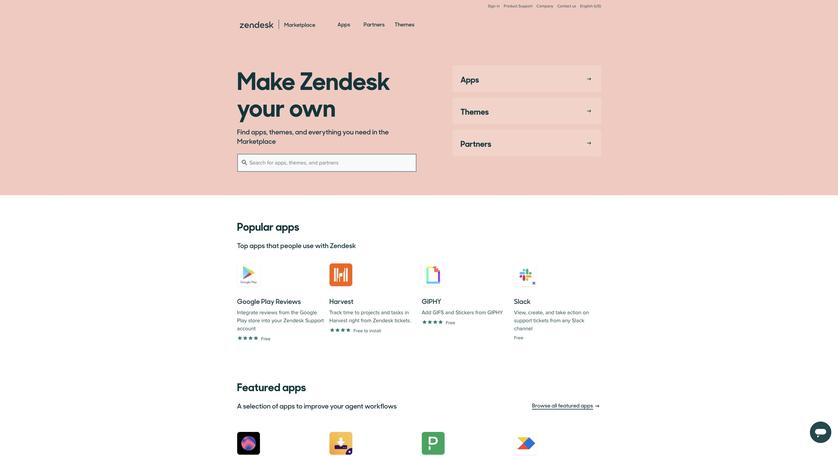 Task type: locate. For each thing, give the bounding box(es) containing it.
that
[[266, 241, 279, 250]]

create,
[[528, 310, 544, 316]]

1 horizontal spatial apps
[[461, 73, 479, 85]]

2 vertical spatial in
[[405, 310, 409, 316]]

to
[[355, 310, 360, 316], [364, 328, 368, 334], [296, 401, 303, 411]]

0 horizontal spatial support
[[305, 318, 324, 324]]

apps link
[[338, 15, 350, 34], [453, 66, 601, 92]]

0 vertical spatial your
[[237, 88, 285, 123]]

1 horizontal spatial in
[[405, 310, 409, 316]]

1 vertical spatial support
[[305, 318, 324, 324]]

1 horizontal spatial partners link
[[453, 130, 601, 157]]

arrow small right image down arrow small right icon
[[585, 139, 593, 147]]

1 horizontal spatial support
[[519, 4, 533, 9]]

your up apps,
[[237, 88, 285, 123]]

projects
[[361, 310, 380, 316]]

1 horizontal spatial themes
[[461, 105, 489, 117]]

1 vertical spatial in
[[372, 127, 377, 137]]

0 vertical spatial themes link
[[395, 15, 414, 34]]

themes
[[395, 20, 414, 28], [461, 105, 489, 117]]

apps for featured
[[282, 379, 306, 395]]

from
[[279, 310, 290, 316], [475, 310, 486, 316], [361, 318, 372, 324], [550, 318, 561, 324]]

from inside slack view, create, and take action on support tickets from any slack channel free
[[550, 318, 561, 324]]

browse all featured apps
[[532, 402, 593, 409]]

0 horizontal spatial slack
[[514, 296, 531, 306]]

0 horizontal spatial play
[[237, 318, 247, 324]]

0 vertical spatial play
[[261, 296, 274, 306]]

from down "projects"
[[361, 318, 372, 324]]

the down reviews
[[291, 310, 299, 316]]

in right need
[[372, 127, 377, 137]]

and right the themes, on the top left
[[295, 127, 307, 137]]

play up account on the bottom
[[237, 318, 247, 324]]

giphy
[[422, 296, 441, 306], [488, 310, 503, 316]]

partners
[[364, 20, 385, 28], [461, 137, 491, 149]]

apps
[[338, 20, 350, 28], [461, 73, 479, 85]]

improve
[[304, 401, 329, 411]]

0 horizontal spatial google
[[237, 296, 260, 306]]

from down the 'take'
[[550, 318, 561, 324]]

apps right top
[[250, 241, 265, 250]]

from inside harvest track time to projects and tasks in harvest right from zendesk tickets.
[[361, 318, 372, 324]]

apps for top
[[250, 241, 265, 250]]

partners link
[[364, 15, 385, 34], [453, 130, 601, 157]]

play
[[261, 296, 274, 306], [237, 318, 247, 324]]

top apps that people use with zendesk
[[237, 241, 356, 250]]

in inside global-navigation-secondary element
[[497, 4, 500, 9]]

zendesk inside harvest track time to projects and tasks in harvest right from zendesk tickets.
[[373, 318, 393, 324]]

find
[[237, 127, 250, 137]]

2 horizontal spatial to
[[364, 328, 368, 334]]

slack up view,
[[514, 296, 531, 306]]

0 vertical spatial in
[[497, 4, 500, 9]]

Search for apps, themes, and partners search field
[[237, 154, 416, 172]]

1 vertical spatial partners link
[[453, 130, 601, 157]]

support
[[514, 318, 532, 324]]

popular
[[237, 218, 274, 234]]

reviews
[[260, 310, 278, 316]]

1 horizontal spatial play
[[261, 296, 274, 306]]

1 vertical spatial the
[[291, 310, 299, 316]]

arrow small right image up arrow small right icon
[[585, 75, 593, 83]]

0 horizontal spatial giphy
[[422, 296, 441, 306]]

1 horizontal spatial partners
[[461, 137, 491, 149]]

1 vertical spatial your
[[272, 318, 282, 324]]

0 horizontal spatial to
[[296, 401, 303, 411]]

zendesk
[[300, 61, 391, 97], [330, 241, 356, 250], [283, 318, 304, 324], [373, 318, 393, 324]]

in inside harvest track time to projects and tasks in harvest right from zendesk tickets.
[[405, 310, 409, 316]]

0 vertical spatial slack
[[514, 296, 531, 306]]

themes link
[[395, 15, 414, 34], [453, 98, 601, 124]]

to up right
[[355, 310, 360, 316]]

0 vertical spatial the
[[379, 127, 389, 137]]

your right the into
[[272, 318, 282, 324]]

0 horizontal spatial the
[[291, 310, 299, 316]]

harvest down the track
[[329, 318, 348, 324]]

workflows
[[365, 401, 397, 411]]

0 horizontal spatial in
[[372, 127, 377, 137]]

zendesk inside make zendesk your own find apps, themes, and everything you need in the marketplace
[[300, 61, 391, 97]]

0 horizontal spatial partners
[[364, 20, 385, 28]]

support
[[519, 4, 533, 9], [305, 318, 324, 324]]

1 horizontal spatial slack
[[572, 318, 585, 324]]

from inside google play reviews integrate reviews from the google play store into your zendesk support account
[[279, 310, 290, 316]]

themes,
[[269, 127, 294, 137]]

apps,
[[251, 127, 268, 137]]

1 horizontal spatial to
[[355, 310, 360, 316]]

2 vertical spatial to
[[296, 401, 303, 411]]

1 vertical spatial apps
[[461, 73, 479, 85]]

free down channel
[[514, 335, 524, 341]]

in
[[497, 4, 500, 9], [372, 127, 377, 137], [405, 310, 409, 316]]

time
[[343, 310, 354, 316]]

the right need
[[379, 127, 389, 137]]

integrate
[[237, 310, 258, 316]]

1 vertical spatial themes link
[[453, 98, 601, 124]]

0 horizontal spatial partners link
[[364, 15, 385, 34]]

and right gifs on the right of page
[[445, 310, 454, 316]]

to left improve
[[296, 401, 303, 411]]

0 vertical spatial arrow small right image
[[585, 75, 593, 83]]

partners link for top apps link
[[364, 15, 385, 34]]

google
[[237, 296, 260, 306], [300, 310, 317, 316]]

0 horizontal spatial apps
[[338, 20, 350, 28]]

from down reviews
[[279, 310, 290, 316]]

apps
[[276, 218, 299, 234], [250, 241, 265, 250], [282, 379, 306, 395], [280, 401, 295, 411], [581, 402, 593, 409]]

your
[[237, 88, 285, 123], [272, 318, 282, 324], [330, 401, 344, 411]]

None search field
[[237, 154, 416, 172]]

google up integrate
[[237, 296, 260, 306]]

from inside giphy add gifs and stickers from giphy
[[475, 310, 486, 316]]

and inside giphy add gifs and stickers from giphy
[[445, 310, 454, 316]]

your inside make zendesk your own find apps, themes, and everything you need in the marketplace
[[237, 88, 285, 123]]

harvest up the track
[[329, 296, 353, 306]]

2 arrow small right image from the top
[[585, 139, 593, 147]]

0 horizontal spatial themes
[[395, 20, 414, 28]]

apps up people
[[276, 218, 299, 234]]

selection
[[243, 401, 271, 411]]

1 horizontal spatial google
[[300, 310, 317, 316]]

from right stickers
[[475, 310, 486, 316]]

0 vertical spatial partners
[[364, 20, 385, 28]]

and
[[295, 127, 307, 137], [381, 310, 390, 316], [445, 310, 454, 316], [546, 310, 554, 316]]

1 vertical spatial themes
[[461, 105, 489, 117]]

free
[[446, 320, 455, 326], [354, 328, 363, 334], [514, 335, 524, 341], [261, 336, 271, 342]]

channel
[[514, 326, 533, 332]]

1 vertical spatial google
[[300, 310, 317, 316]]

reviews
[[276, 296, 301, 306]]

0 vertical spatial google
[[237, 296, 260, 306]]

harvest
[[329, 296, 353, 306], [329, 318, 348, 324]]

apps right featured
[[581, 402, 593, 409]]

1 vertical spatial partners
[[461, 137, 491, 149]]

apps up improve
[[282, 379, 306, 395]]

store
[[248, 318, 260, 324]]

0 vertical spatial to
[[355, 310, 360, 316]]

arrow small right image
[[585, 107, 593, 115]]

0 horizontal spatial apps link
[[338, 15, 350, 34]]

free down the into
[[261, 336, 271, 342]]

with
[[315, 241, 329, 250]]

to left install
[[364, 328, 368, 334]]

and left the 'take'
[[546, 310, 554, 316]]

slack down action
[[572, 318, 585, 324]]

2 horizontal spatial in
[[497, 4, 500, 9]]

1 horizontal spatial giphy
[[488, 310, 503, 316]]

giphy add gifs and stickers from giphy
[[422, 296, 503, 316]]

slack
[[514, 296, 531, 306], [572, 318, 585, 324]]

arrow small right image
[[585, 75, 593, 83], [585, 139, 593, 147]]

1 arrow small right image from the top
[[585, 75, 593, 83]]

a selection of apps to improve your agent workflows
[[237, 401, 397, 411]]

stickers
[[456, 310, 474, 316]]

use
[[303, 241, 314, 250]]

None field
[[237, 154, 416, 172]]

1 horizontal spatial the
[[379, 127, 389, 137]]

the inside make zendesk your own find apps, themes, and everything you need in the marketplace
[[379, 127, 389, 137]]

your left agent on the bottom of the page
[[330, 401, 344, 411]]

1 vertical spatial arrow small right image
[[585, 139, 593, 147]]

giphy up add
[[422, 296, 441, 306]]

people
[[280, 241, 302, 250]]

play up reviews
[[261, 296, 274, 306]]

product
[[504, 4, 518, 9]]

0 vertical spatial harvest
[[329, 296, 353, 306]]

gifs
[[433, 310, 444, 316]]

contact us
[[557, 4, 576, 9]]

in right sign on the top of the page
[[497, 4, 500, 9]]

0 vertical spatial support
[[519, 4, 533, 9]]

google down reviews
[[300, 310, 317, 316]]

giphy left view,
[[488, 310, 503, 316]]

the
[[379, 127, 389, 137], [291, 310, 299, 316]]

in up tickets.
[[405, 310, 409, 316]]

a
[[237, 401, 242, 411]]

1 vertical spatial harvest
[[329, 318, 348, 324]]

free down giphy add gifs and stickers from giphy on the right of page
[[446, 320, 455, 326]]

0 vertical spatial partners link
[[364, 15, 385, 34]]

make zendesk your own find apps, themes, and everything you need in the marketplace
[[237, 61, 391, 146]]

1 vertical spatial apps link
[[453, 66, 601, 92]]

featured
[[237, 379, 280, 395]]

and left tasks
[[381, 310, 390, 316]]



Task type: describe. For each thing, give the bounding box(es) containing it.
1 horizontal spatial apps link
[[453, 66, 601, 92]]

browse all featured apps link
[[532, 402, 601, 411]]

0 horizontal spatial themes link
[[395, 15, 414, 34]]

2 vertical spatial your
[[330, 401, 344, 411]]

us
[[572, 4, 576, 9]]

featured apps
[[237, 379, 306, 395]]

apps for popular
[[276, 218, 299, 234]]

harvest track time to projects and tasks in harvest right from zendesk tickets.
[[329, 296, 411, 324]]

sign in
[[488, 4, 500, 9]]

into
[[262, 318, 270, 324]]

any
[[562, 318, 571, 324]]

browse
[[532, 402, 551, 409]]

2 harvest from the top
[[329, 318, 348, 324]]

0 vertical spatial apps link
[[338, 15, 350, 34]]

(us)
[[594, 4, 601, 9]]

popular apps
[[237, 218, 299, 234]]

add
[[422, 310, 431, 316]]

contact us link
[[557, 4, 576, 9]]

arrow small right image for partners
[[585, 139, 593, 147]]

tasks
[[391, 310, 403, 316]]

you
[[343, 127, 354, 137]]

to inside harvest track time to projects and tasks in harvest right from zendesk tickets.
[[355, 310, 360, 316]]

free to install
[[354, 328, 381, 334]]

make
[[237, 61, 295, 97]]

0 vertical spatial apps
[[338, 20, 350, 28]]

1 harvest from the top
[[329, 296, 353, 306]]

install
[[369, 328, 381, 334]]

sign in link
[[488, 4, 500, 9]]

right
[[349, 318, 359, 324]]

english (us)
[[580, 4, 601, 9]]

marketplace
[[237, 136, 276, 146]]

agent
[[345, 401, 363, 411]]

of
[[272, 401, 278, 411]]

account
[[237, 326, 256, 332]]

product support link
[[504, 4, 533, 9]]

and inside slack view, create, and take action on support tickets from any slack channel free
[[546, 310, 554, 316]]

your inside google play reviews integrate reviews from the google play store into your zendesk support account
[[272, 318, 282, 324]]

1 horizontal spatial themes link
[[453, 98, 601, 124]]

support inside google play reviews integrate reviews from the google play store into your zendesk support account
[[305, 318, 324, 324]]

support inside global-navigation-secondary element
[[519, 4, 533, 9]]

on
[[583, 310, 589, 316]]

zendesk inside google play reviews integrate reviews from the google play store into your zendesk support account
[[283, 318, 304, 324]]

slack view, create, and take action on support tickets from any slack channel free
[[514, 296, 589, 341]]

own
[[289, 88, 336, 123]]

company
[[537, 4, 553, 9]]

in inside make zendesk your own find apps, themes, and everything you need in the marketplace
[[372, 127, 377, 137]]

google play reviews integrate reviews from the google play store into your zendesk support account
[[237, 296, 324, 332]]

track
[[329, 310, 342, 316]]

1 vertical spatial play
[[237, 318, 247, 324]]

partners link for the right "themes" link
[[453, 130, 601, 157]]

free down right
[[354, 328, 363, 334]]

featured
[[558, 402, 580, 409]]

all
[[552, 402, 557, 409]]

0 vertical spatial giphy
[[422, 296, 441, 306]]

free inside slack view, create, and take action on support tickets from any slack channel free
[[514, 335, 524, 341]]

english
[[580, 4, 593, 9]]

company link
[[537, 4, 553, 15]]

sign
[[488, 4, 496, 9]]

action
[[567, 310, 582, 316]]

arrow small right image for apps
[[585, 75, 593, 83]]

1 vertical spatial giphy
[[488, 310, 503, 316]]

global-navigation-secondary element
[[237, 0, 601, 15]]

tickets.
[[395, 318, 411, 324]]

tickets
[[533, 318, 549, 324]]

and inside make zendesk your own find apps, themes, and everything you need in the marketplace
[[295, 127, 307, 137]]

need
[[355, 127, 371, 137]]

0 vertical spatial themes
[[395, 20, 414, 28]]

product support
[[504, 4, 533, 9]]

top
[[237, 241, 248, 250]]

english (us) link
[[580, 4, 601, 15]]

everything
[[308, 127, 341, 137]]

1 vertical spatial to
[[364, 328, 368, 334]]

apps right 'of'
[[280, 401, 295, 411]]

zendesk image
[[240, 21, 273, 28]]

take
[[556, 310, 566, 316]]

contact
[[557, 4, 571, 9]]

1 vertical spatial slack
[[572, 318, 585, 324]]

view,
[[514, 310, 527, 316]]

and inside harvest track time to projects and tasks in harvest right from zendesk tickets.
[[381, 310, 390, 316]]

the inside google play reviews integrate reviews from the google play store into your zendesk support account
[[291, 310, 299, 316]]



Task type: vqa. For each thing, say whether or not it's contained in the screenshot.
'into' in the left bottom of the page
yes



